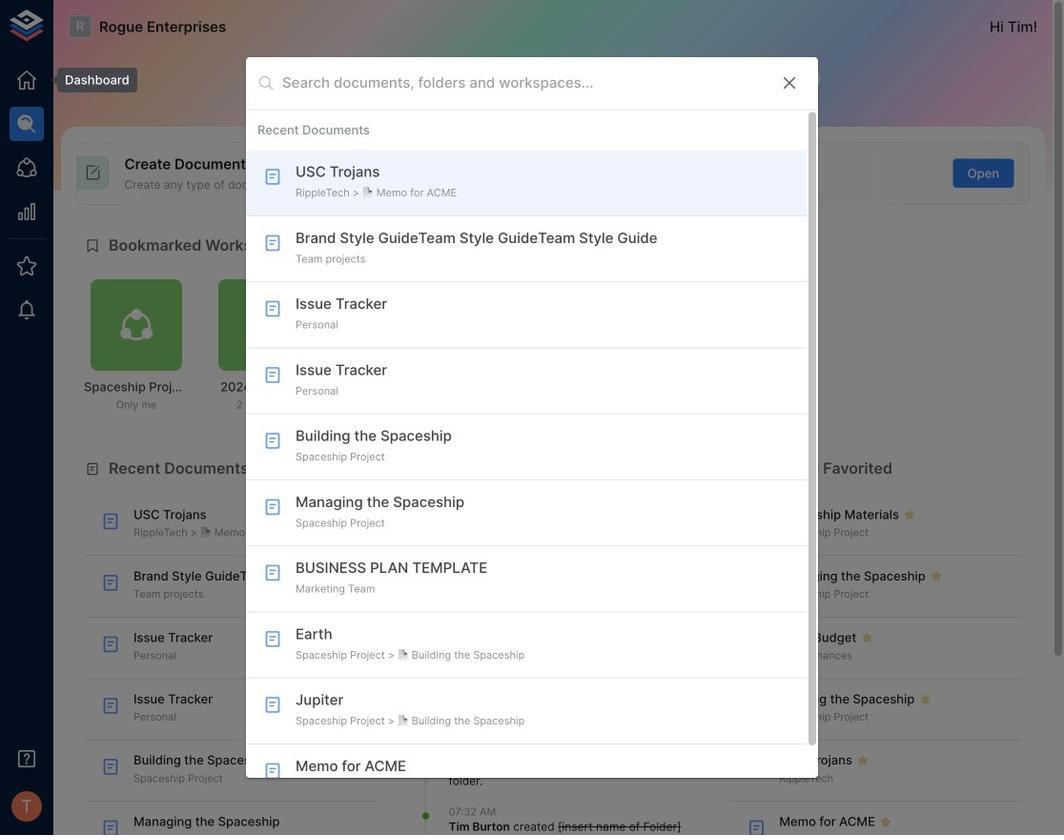 Task type: describe. For each thing, give the bounding box(es) containing it.
Search documents, folders and workspaces... text field
[[282, 68, 765, 98]]



Task type: vqa. For each thing, say whether or not it's contained in the screenshot.
Trackable
no



Task type: locate. For each thing, give the bounding box(es) containing it.
tooltip
[[44, 68, 137, 93]]

dialog
[[246, 57, 818, 810]]



